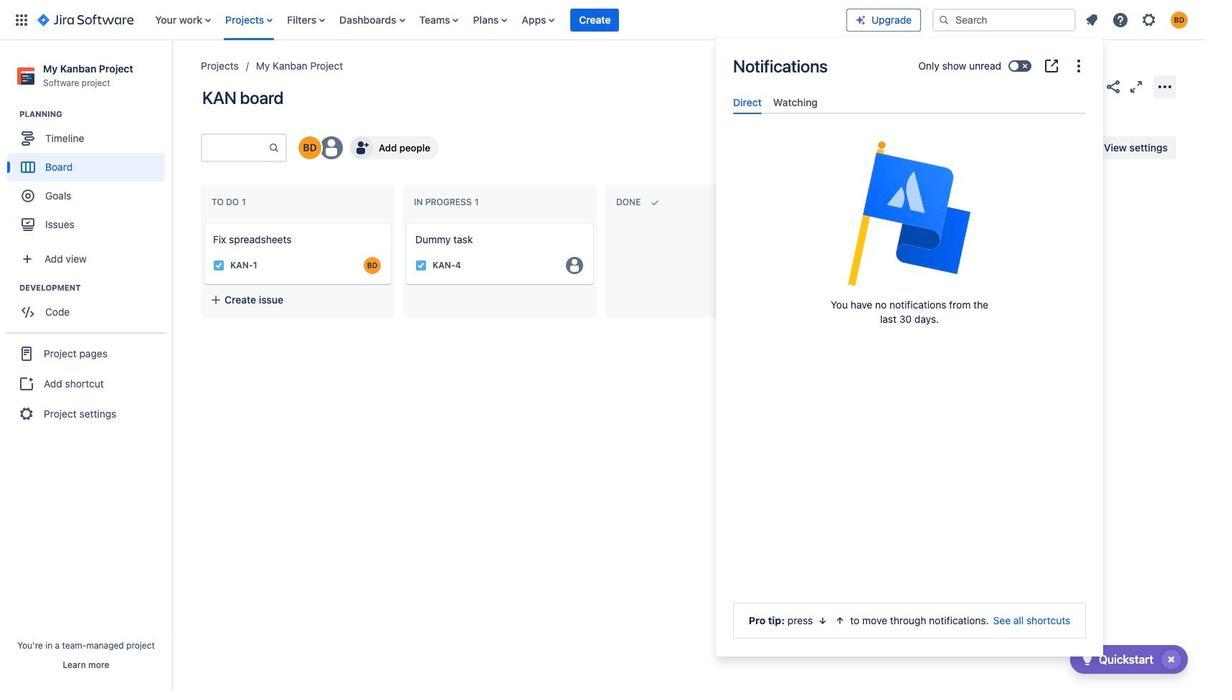 Task type: describe. For each thing, give the bounding box(es) containing it.
1 horizontal spatial list
[[1079, 7, 1197, 33]]

sidebar navigation image
[[156, 57, 188, 86]]

search image
[[939, 14, 950, 25]]

task image
[[416, 260, 427, 271]]

enter full screen image
[[1128, 78, 1145, 95]]

primary element
[[9, 0, 847, 40]]

0 horizontal spatial list
[[148, 0, 847, 40]]

arrow down image
[[818, 615, 829, 627]]

more actions image
[[1157, 78, 1174, 95]]

notifications image
[[1084, 11, 1101, 28]]

import image
[[912, 139, 929, 156]]

task image
[[213, 260, 225, 271]]

create issue image
[[397, 214, 414, 231]]

group for the development image
[[7, 282, 172, 331]]

more image
[[1071, 57, 1088, 75]]

your profile and settings image
[[1171, 11, 1188, 28]]

development image
[[2, 279, 19, 297]]

goal image
[[22, 190, 34, 203]]

group for planning icon
[[7, 109, 172, 243]]

appswitcher icon image
[[13, 11, 30, 28]]

in progress element
[[414, 197, 482, 208]]

2 vertical spatial group
[[6, 332, 166, 434]]

heading for the development image
[[19, 282, 172, 294]]



Task type: locate. For each thing, give the bounding box(es) containing it.
sidebar element
[[0, 40, 172, 691]]

0 vertical spatial group
[[7, 109, 172, 243]]

tab list
[[728, 90, 1092, 114]]

arrow up image
[[835, 615, 846, 627]]

1 vertical spatial group
[[7, 282, 172, 331]]

1 vertical spatial heading
[[19, 282, 172, 294]]

group
[[7, 109, 172, 243], [7, 282, 172, 331], [6, 332, 166, 434]]

planning image
[[2, 106, 19, 123]]

banner
[[0, 0, 1206, 40]]

star kan board image
[[1082, 78, 1099, 95]]

to do element
[[212, 197, 249, 208]]

add people image
[[353, 139, 370, 156]]

heading for planning icon
[[19, 109, 172, 120]]

Search field
[[933, 8, 1076, 31]]

dismiss quickstart image
[[1160, 648, 1183, 671]]

2 heading from the top
[[19, 282, 172, 294]]

list
[[148, 0, 847, 40], [1079, 7, 1197, 33]]

None search field
[[933, 8, 1076, 31]]

heading
[[19, 109, 172, 120], [19, 282, 172, 294]]

settings image
[[1141, 11, 1158, 28]]

create issue image
[[194, 214, 212, 231]]

dialog
[[716, 37, 1104, 657]]

list item
[[571, 0, 620, 40]]

1 heading from the top
[[19, 109, 172, 120]]

tab panel
[[728, 114, 1092, 127]]

Search this board text field
[[202, 135, 268, 161]]

help image
[[1112, 11, 1130, 28]]

open notifications in a new tab image
[[1043, 57, 1061, 75]]

0 vertical spatial heading
[[19, 109, 172, 120]]

check image
[[1079, 651, 1096, 668]]

jira software image
[[37, 11, 134, 28], [37, 11, 134, 28]]



Task type: vqa. For each thing, say whether or not it's contained in the screenshot.
More Actions icon
yes



